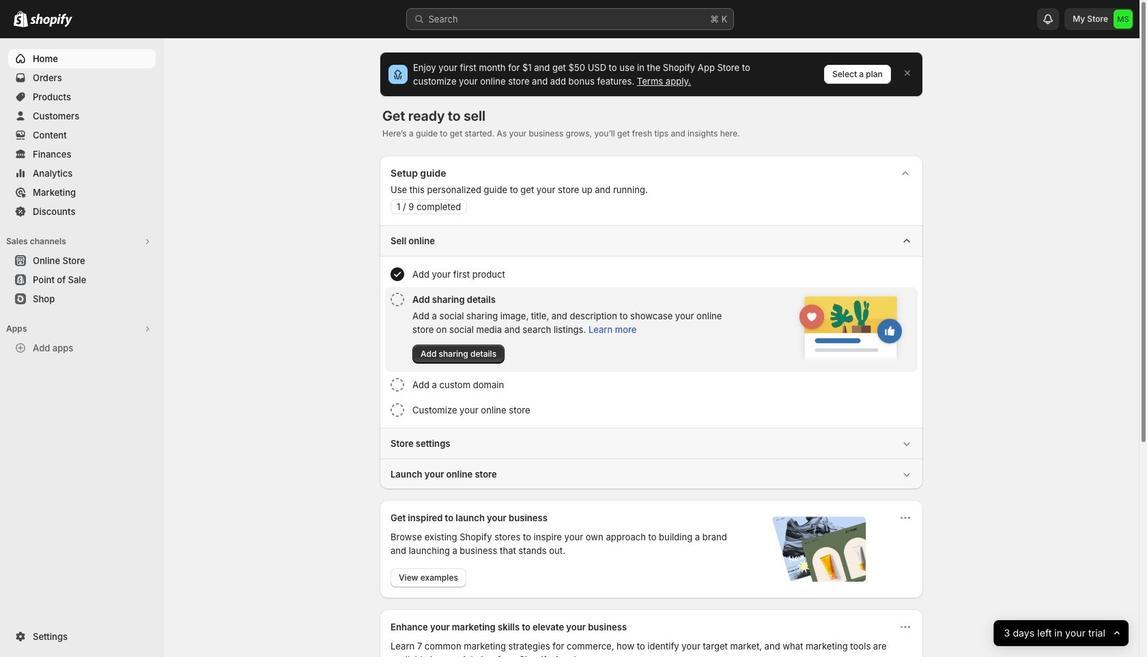 Task type: locate. For each thing, give the bounding box(es) containing it.
sell online group
[[380, 225, 923, 428]]

my store image
[[1114, 10, 1133, 29]]

add sharing details group
[[385, 287, 918, 372]]

mark add a custom domain as done image
[[391, 378, 404, 392]]

shopify image
[[14, 11, 28, 27]]

setup guide region
[[380, 156, 923, 490]]

mark customize your online store as done image
[[391, 404, 404, 417]]

shopify image
[[30, 14, 72, 27]]



Task type: vqa. For each thing, say whether or not it's contained in the screenshot.
Acquisition Cell related to Sessions by referrer
no



Task type: describe. For each thing, give the bounding box(es) containing it.
mark add sharing details as done image
[[391, 293, 404, 307]]

add a custom domain group
[[385, 373, 918, 397]]

customize your online store group
[[385, 398, 918, 423]]

add your first product group
[[385, 262, 918, 287]]

guide categories group
[[380, 225, 923, 490]]

mark add your first product as not done image
[[391, 268, 404, 281]]



